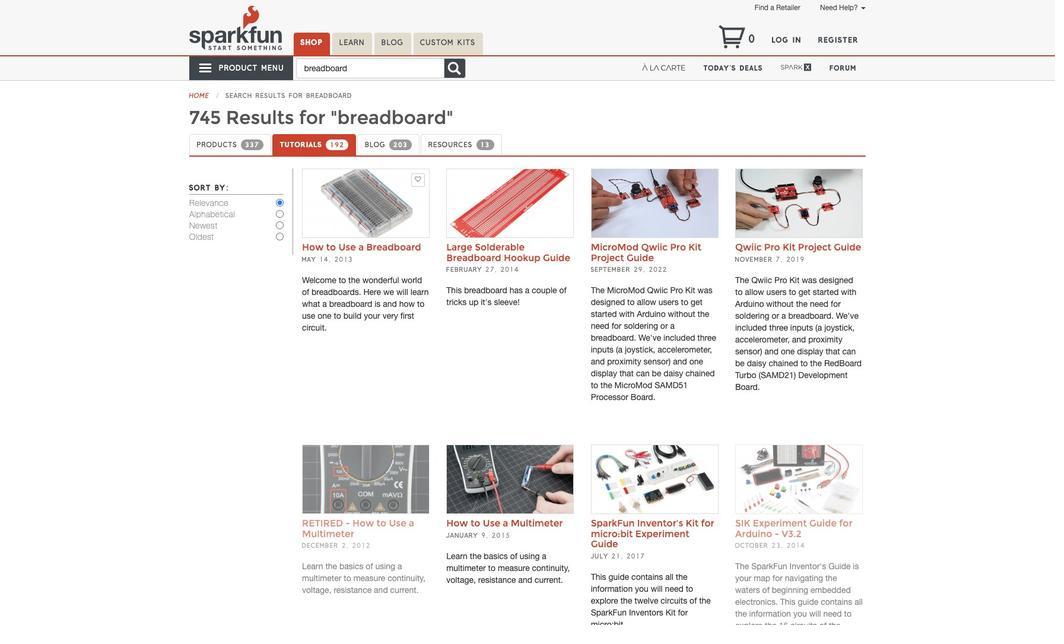Task type: locate. For each thing, give the bounding box(es) containing it.
contains down embedded
[[821, 597, 853, 607]]

1 horizontal spatial how
[[353, 518, 374, 529]]

soldering down november
[[735, 311, 770, 320]]

0 horizontal spatial (a
[[616, 345, 623, 355]]

2 vertical spatial learn
[[302, 562, 323, 571]]

0 horizontal spatial this
[[447, 286, 462, 295]]

be up the samd51 at right
[[652, 369, 662, 378]]

help?
[[839, 4, 858, 12]]

guide inside qwiic pro kit project guide november 7, 2019
[[834, 242, 861, 253]]

soldering inside 'the micromod qwiic pro kit was designed to allow users to get started with arduino without the need for soldering or a breadboard. we've included three inputs (a joystick, accelerometer, and proximity sensor) and one display that can be daisy chained to the micromod samd51 processor board.'
[[624, 321, 658, 331]]

one inside 'the micromod qwiic pro kit was designed to allow users to get started with arduino without the need for soldering or a breadboard. we've included three inputs (a joystick, accelerometer, and proximity sensor) and one display that can be daisy chained to the micromod samd51 processor board.'
[[690, 357, 703, 366]]

0 vertical spatial resistance
[[478, 575, 516, 585]]

this down beginning at the right bottom of page
[[780, 597, 796, 607]]

product menu button
[[189, 56, 293, 80]]

learn up find products, tutorials, etc... "text box"
[[340, 38, 365, 47]]

circuits
[[661, 596, 688, 606], [791, 621, 817, 625]]

0 horizontal spatial three
[[698, 333, 716, 343]]

accelerometer, inside 'the micromod qwiic pro kit was designed to allow users to get started with arduino without the need for soldering or a breadboard. we've included three inputs (a joystick, accelerometer, and proximity sensor) and one display that can be daisy chained to the micromod samd51 processor board.'
[[658, 345, 712, 355]]

without
[[767, 299, 794, 308], [668, 309, 696, 319]]

2 vertical spatial one
[[690, 357, 703, 366]]

is
[[375, 299, 381, 308], [853, 562, 859, 571]]

1 horizontal spatial you
[[794, 609, 807, 619]]

the inside 'the micromod qwiic pro kit was designed to allow users to get started with arduino without the need for soldering or a breadboard. we've included three inputs (a joystick, accelerometer, and proximity sensor) and one display that can be daisy chained to the micromod samd51 processor board.'
[[591, 286, 605, 295]]

0 vertical spatial that
[[826, 346, 840, 356]]

192
[[330, 141, 345, 149]]

qwiic up november
[[735, 242, 762, 253]]

multimeter for 9,
[[447, 563, 486, 573]]

allow down 29,
[[637, 298, 656, 307]]

learn down december
[[302, 562, 323, 571]]

allow
[[745, 287, 764, 297], [637, 298, 656, 307]]

sik experiment guide for arduino - v3.2 october 23, 2014
[[735, 518, 853, 549]]

1 horizontal spatial designed
[[819, 275, 854, 285]]

micromod up processor
[[615, 381, 653, 390]]

of inside the sparkfun inventor's guide is your map for navigating the waters of beginning embedded electronics. this guide contains all the information you will need to explore the 16 circuits o
[[763, 586, 770, 595]]

october
[[735, 542, 769, 549]]

contains down 2017
[[632, 572, 663, 582]]

0 horizontal spatial included
[[664, 333, 695, 343]]

get
[[799, 287, 811, 297], [691, 298, 703, 307]]

sleeve!
[[494, 298, 520, 307]]

breadboard up "it's"
[[464, 286, 507, 295]]

of down 2012
[[366, 562, 373, 571]]

use inside retired - how to use a multimeter december 2, 2012
[[389, 518, 406, 529]]

guide inside large solderable breadboard hookup guide february 27, 2014
[[543, 253, 570, 263]]

learn inside learn link
[[340, 38, 365, 47]]

to inside retired - how to use a multimeter december 2, 2012
[[377, 518, 387, 529]]

started down qwiic pro kit project guide november 7, 2019
[[813, 287, 839, 297]]

0 vertical spatial learn
[[340, 38, 365, 47]]

need down qwiic pro kit project guide november 7, 2019
[[810, 299, 829, 308]]

inputs up development
[[791, 323, 813, 332]]

need inside 'the micromod qwiic pro kit was designed to allow users to get started with arduino without the need for soldering or a breadboard. we've included three inputs (a joystick, accelerometer, and proximity sensor) and one display that can be daisy chained to the micromod samd51 processor board.'
[[591, 321, 609, 331]]

1 horizontal spatial -
[[775, 529, 779, 540]]

your inside the sparkfun inventor's guide is your map for navigating the waters of beginning embedded electronics. this guide contains all the information you will need to explore the 16 circuits o
[[735, 574, 752, 583]]

to
[[326, 242, 336, 253], [339, 275, 346, 285], [735, 287, 743, 297], [789, 287, 797, 297], [627, 298, 635, 307], [681, 298, 689, 307], [417, 299, 425, 308], [334, 311, 341, 320], [801, 358, 808, 368], [591, 381, 598, 390], [377, 518, 387, 529], [471, 518, 481, 529], [488, 563, 496, 573], [344, 574, 351, 583], [686, 584, 693, 594], [844, 609, 852, 619]]

users inside the qwiic pro kit was designed to allow users to get started with arduino without the need for soldering or a breadboard. we've included three inputs (a joystick, accelerometer, and proximity sensor) and one display that can be daisy chained to the redboard turbo (samd21) development board.
[[767, 287, 787, 297]]

measure down 2015
[[498, 563, 530, 573]]

chained up the samd51 at right
[[686, 369, 715, 378]]

accelerometer, up the (samd21)
[[735, 335, 790, 344]]

proximity
[[809, 335, 843, 344], [607, 357, 642, 366]]

this inside the sparkfun inventor's guide is your map for navigating the waters of beginning embedded electronics. this guide contains all the information you will need to explore the 16 circuits o
[[780, 597, 796, 607]]

guide
[[834, 242, 861, 253], [543, 253, 570, 263], [627, 253, 654, 263], [810, 518, 837, 529], [591, 539, 618, 550], [829, 562, 851, 571]]

0 horizontal spatial daisy
[[664, 369, 683, 378]]

1 horizontal spatial current.
[[535, 575, 563, 585]]

arduino up october
[[735, 529, 773, 540]]

0 horizontal spatial inventor's
[[637, 518, 683, 529]]

will inside 'this guide contains all the information you will need to explore the twelve circuits of the sparkfun inventors kit for micro:bit.'
[[651, 584, 663, 594]]

1 horizontal spatial use
[[389, 518, 406, 529]]

guide inside sparkfun inventor's kit for micro:bit experiment guide july 21, 2017
[[591, 539, 618, 550]]

203
[[393, 141, 408, 149]]

daisy up the samd51 at right
[[664, 369, 683, 378]]

log in link
[[765, 31, 809, 50]]

1 horizontal spatial can
[[843, 346, 856, 356]]

kit inside 'the micromod qwiic pro kit was designed to allow users to get started with arduino without the need for soldering or a breadboard. we've included three inputs (a joystick, accelerometer, and proximity sensor) and one display that can be daisy chained to the micromod samd51 processor board.'
[[686, 286, 696, 295]]

micromod
[[591, 242, 639, 253], [607, 286, 645, 295], [615, 381, 653, 390]]

learn the basics of using a multimeter to measure continuity, voltage, resistance and current. for 9,
[[447, 551, 570, 585]]

0 horizontal spatial allow
[[637, 298, 656, 307]]

qwiic down 2022
[[647, 286, 668, 295]]

1 vertical spatial without
[[668, 309, 696, 319]]

0 horizontal spatial get
[[691, 298, 703, 307]]

joystick, up the redboard
[[825, 323, 855, 332]]

2 vertical spatial this
[[780, 597, 796, 607]]

2 horizontal spatial will
[[809, 609, 821, 619]]

how up the may
[[302, 242, 324, 253]]

2014 down hookup
[[501, 266, 519, 273]]

basics down 2,
[[340, 562, 364, 571]]

your
[[364, 311, 380, 320], [735, 574, 752, 583]]

was
[[802, 275, 817, 285], [698, 286, 713, 295]]

started inside the qwiic pro kit was designed to allow users to get started with arduino without the need for soldering or a breadboard. we've included three inputs (a joystick, accelerometer, and proximity sensor) and one display that can be daisy chained to the redboard turbo (samd21) development board.
[[813, 287, 839, 297]]

1 horizontal spatial explore
[[735, 621, 763, 625]]

or down 2022
[[661, 321, 668, 331]]

board. for guide
[[631, 393, 656, 402]]

we've
[[836, 311, 859, 320], [639, 333, 661, 343]]

0 vertical spatial breadboard.
[[789, 311, 834, 320]]

can inside the qwiic pro kit was designed to allow users to get started with arduino without the need for soldering or a breadboard. we've included three inputs (a joystick, accelerometer, and proximity sensor) and one display that can be daisy chained to the redboard turbo (samd21) development board.
[[843, 346, 856, 356]]

1 vertical spatial we've
[[639, 333, 661, 343]]

guide down beginning at the right bottom of page
[[798, 597, 819, 607]]

for inside 'the micromod qwiic pro kit was designed to allow users to get started with arduino without the need for soldering or a breadboard. we've included three inputs (a joystick, accelerometer, and proximity sensor) and one display that can be daisy chained to the micromod samd51 processor board.'
[[612, 321, 622, 331]]

0 vertical spatial information
[[591, 584, 633, 594]]

the down november
[[735, 275, 749, 285]]

basics down 2015
[[484, 551, 508, 561]]

1 horizontal spatial display
[[797, 346, 824, 356]]

resistance down 2015
[[478, 575, 516, 585]]

to down embedded
[[844, 609, 852, 619]]

pro inside 'the micromod qwiic pro kit was designed to allow users to get started with arduino without the need for soldering or a breadboard. we've included three inputs (a joystick, accelerometer, and proximity sensor) and one display that can be daisy chained to the micromod samd51 processor board.'
[[670, 286, 683, 295]]

0 horizontal spatial your
[[364, 311, 380, 320]]

1 horizontal spatial using
[[520, 551, 540, 561]]

board.
[[735, 382, 760, 392], [631, 393, 656, 402]]

measure for 9,
[[498, 563, 530, 573]]

use
[[339, 242, 356, 253], [389, 518, 406, 529], [483, 518, 500, 529]]

0 vertical spatial inventor's
[[637, 518, 683, 529]]

Relevance radio
[[276, 199, 284, 207]]

0 vertical spatial all
[[666, 572, 674, 582]]

0 horizontal spatial explore
[[591, 596, 618, 606]]

one inside the qwiic pro kit was designed to allow users to get started with arduino without the need for soldering or a breadboard. we've included three inputs (a joystick, accelerometer, and proximity sensor) and one display that can be daisy chained to the redboard turbo (samd21) development board.
[[781, 346, 795, 356]]

1 vertical spatial current.
[[390, 586, 419, 595]]

hamburger image
[[198, 61, 213, 75]]

soldering inside the qwiic pro kit was designed to allow users to get started with arduino without the need for soldering or a breadboard. we've included three inputs (a joystick, accelerometer, and proximity sensor) and one display that can be daisy chained to the redboard turbo (samd21) development board.
[[735, 311, 770, 320]]

three inside the qwiic pro kit was designed to allow users to get started with arduino without the need for soldering or a breadboard. we've included three inputs (a joystick, accelerometer, and proximity sensor) and one display that can be daisy chained to the redboard turbo (samd21) development board.
[[769, 323, 788, 332]]

a inside 'the micromod qwiic pro kit was designed to allow users to get started with arduino without the need for soldering or a breadboard. we've included three inputs (a joystick, accelerometer, and proximity sensor) and one display that can be daisy chained to the micromod samd51 processor board.'
[[670, 321, 675, 331]]

how up "january"
[[447, 518, 468, 529]]

you inside 'this guide contains all the information you will need to explore the twelve circuits of the sparkfun inventors kit for micro:bit.'
[[635, 584, 649, 594]]

started inside 'the micromod qwiic pro kit was designed to allow users to get started with arduino without the need for soldering or a breadboard. we've included three inputs (a joystick, accelerometer, and proximity sensor) and one display that can be daisy chained to the micromod samd51 processor board.'
[[591, 309, 617, 319]]

will inside the sparkfun inventor's guide is your map for navigating the waters of beginning embedded electronics. this guide contains all the information you will need to explore the 16 circuits o
[[809, 609, 821, 619]]

arduino
[[735, 299, 764, 308], [637, 309, 666, 319], [735, 529, 773, 540]]

you
[[635, 584, 649, 594], [794, 609, 807, 619]]

users down 2022
[[659, 298, 679, 307]]

multimeter for multimeter
[[302, 574, 342, 583]]

learn down "january"
[[447, 551, 468, 561]]

2 vertical spatial sparkfun
[[591, 608, 627, 617]]

sparkfun up 21,
[[591, 518, 635, 529]]

basics
[[484, 551, 508, 561], [340, 562, 364, 571]]

inventor's up navigating
[[790, 562, 826, 571]]

circuits inside 'this guide contains all the information you will need to explore the twelve circuits of the sparkfun inventors kit for micro:bit.'
[[661, 596, 688, 606]]

current. for retired - how to use a multimeter
[[390, 586, 419, 595]]

the for qwiic pro kit project guide
[[735, 275, 749, 285]]

of right twelve at right bottom
[[690, 596, 697, 606]]

0 horizontal spatial experiment
[[636, 529, 690, 540]]

0 vertical spatial allow
[[745, 287, 764, 297]]

0 horizontal spatial was
[[698, 286, 713, 295]]

or inside 'the micromod qwiic pro kit was designed to allow users to get started with arduino without the need for soldering or a breadboard. we've included three inputs (a joystick, accelerometer, and proximity sensor) and one display that can be daisy chained to the micromod samd51 processor board.'
[[661, 321, 668, 331]]

Oldest radio
[[276, 233, 284, 241]]

inputs inside 'the micromod qwiic pro kit was designed to allow users to get started with arduino without the need for soldering or a breadboard. we've included three inputs (a joystick, accelerometer, and proximity sensor) and one display that can be daisy chained to the micromod samd51 processor board.'
[[591, 345, 614, 355]]

sparkfun up the map
[[752, 562, 787, 571]]

0 vertical spatial micromod
[[591, 242, 639, 253]]

sensor) inside the qwiic pro kit was designed to allow users to get started with arduino without the need for soldering or a breadboard. we've included three inputs (a joystick, accelerometer, and proximity sensor) and one display that can be daisy chained to the redboard turbo (samd21) development board.
[[735, 346, 763, 356]]

board. inside 'the micromod qwiic pro kit was designed to allow users to get started with arduino without the need for soldering or a breadboard. we've included three inputs (a joystick, accelerometer, and proximity sensor) and one display that can be daisy chained to the micromod samd51 processor board.'
[[631, 393, 656, 402]]

breadboard
[[307, 92, 352, 99], [464, 286, 507, 295], [329, 299, 372, 308]]

0 vertical spatial started
[[813, 287, 839, 297]]

guide down 21,
[[609, 572, 629, 582]]

display up processor
[[591, 369, 617, 378]]

your up waters
[[735, 574, 752, 583]]

arduino inside 'the micromod qwiic pro kit was designed to allow users to get started with arduino without the need for soldering or a breadboard. we've included three inputs (a joystick, accelerometer, and proximity sensor) and one display that can be daisy chained to the micromod samd51 processor board.'
[[637, 309, 666, 319]]

is inside the sparkfun inventor's guide is your map for navigating the waters of beginning embedded electronics. this guide contains all the information you will need to explore the 16 circuits o
[[853, 562, 859, 571]]

to left build
[[334, 311, 341, 320]]

wonderful
[[362, 275, 399, 285]]

current. for how to use a multimeter
[[535, 575, 563, 585]]

of
[[559, 286, 567, 295], [302, 287, 309, 297], [510, 551, 518, 561], [366, 562, 373, 571], [763, 586, 770, 595], [690, 596, 697, 606]]

1 horizontal spatial resistance
[[478, 575, 516, 585]]

large
[[447, 242, 473, 253]]

1 horizontal spatial that
[[826, 346, 840, 356]]

qwiic down november
[[752, 275, 772, 285]]

2 horizontal spatial one
[[781, 346, 795, 356]]

measure for multimeter
[[354, 574, 385, 583]]

map
[[754, 574, 771, 583]]

board. down turbo
[[735, 382, 760, 392]]

home link
[[189, 92, 210, 99]]

information inside 'this guide contains all the information you will need to explore the twelve circuits of the sparkfun inventors kit for micro:bit.'
[[591, 584, 633, 594]]

0 vertical spatial designed
[[819, 275, 854, 285]]

continuity, for retired - how to use a multimeter
[[388, 574, 426, 583]]

1 vertical spatial soldering
[[624, 321, 658, 331]]

1 horizontal spatial accelerometer,
[[735, 335, 790, 344]]

started
[[813, 287, 839, 297], [591, 309, 617, 319]]

included up the samd51 at right
[[664, 333, 695, 343]]

learn the basics of using a multimeter to measure continuity, voltage, resistance and current.
[[447, 551, 570, 585], [302, 562, 426, 595]]

will up twelve at right bottom
[[651, 584, 663, 594]]

0 vertical spatial board.
[[735, 382, 760, 392]]

world
[[402, 275, 422, 285]]

project up september
[[591, 253, 624, 263]]

guide
[[609, 572, 629, 582], [798, 597, 819, 607]]

0 vertical spatial one
[[318, 311, 332, 320]]

using down retired - how to use a multimeter december 2, 2012
[[375, 562, 395, 571]]

need
[[810, 299, 829, 308], [591, 321, 609, 331], [665, 584, 684, 594], [824, 609, 842, 619]]

started down september
[[591, 309, 617, 319]]

designed
[[819, 275, 854, 285], [591, 298, 625, 307]]

multimeter
[[447, 563, 486, 573], [302, 574, 342, 583]]

blog
[[382, 38, 404, 47], [365, 141, 386, 149]]

explore inside the sparkfun inventor's guide is your map for navigating the waters of beginning embedded electronics. this guide contains all the information you will need to explore the 16 circuits o
[[735, 621, 763, 625]]

how for how to use a multimeter
[[447, 518, 468, 529]]

0 vertical spatial accelerometer,
[[735, 335, 790, 344]]

soldering
[[735, 311, 770, 320], [624, 321, 658, 331]]

use inside how to use a breadboard may 14, 2013
[[339, 242, 356, 253]]

sparkfun
[[591, 518, 635, 529], [752, 562, 787, 571], [591, 608, 627, 617]]

this
[[447, 286, 462, 295], [591, 572, 606, 582], [780, 597, 796, 607]]

sensor) up the samd51 at right
[[644, 357, 671, 366]]

circuits right 16
[[791, 621, 817, 625]]

2 vertical spatial the
[[735, 562, 749, 571]]

1 horizontal spatial basics
[[484, 551, 508, 561]]

sparkfun inside sparkfun inventor's kit for micro:bit experiment guide july 21, 2017
[[591, 518, 635, 529]]

micromod up september
[[591, 242, 639, 253]]

21,
[[612, 553, 624, 560]]

1 vertical spatial sparkfun
[[752, 562, 787, 571]]

1 vertical spatial joystick,
[[625, 345, 656, 355]]

chained up the (samd21)
[[769, 358, 798, 368]]

0 vertical spatial is
[[375, 299, 381, 308]]

will
[[396, 287, 408, 297], [651, 584, 663, 594], [809, 609, 821, 619]]

of inside 'this guide contains all the information you will need to explore the twelve circuits of the sparkfun inventors kit for micro:bit.'
[[690, 596, 697, 606]]

-
[[346, 518, 350, 529], [775, 529, 779, 540]]

1 vertical spatial explore
[[735, 621, 763, 625]]

1 vertical spatial users
[[659, 298, 679, 307]]

0
[[749, 33, 756, 45]]

0 horizontal spatial that
[[620, 369, 634, 378]]

0 horizontal spatial you
[[635, 584, 649, 594]]

0 vertical spatial voltage,
[[447, 575, 476, 585]]

you inside the sparkfun inventor's guide is your map for navigating the waters of beginning embedded electronics. this guide contains all the information you will need to explore the 16 circuits o
[[794, 609, 807, 619]]

how up 2012
[[353, 518, 374, 529]]

users inside 'the micromod qwiic pro kit was designed to allow users to get started with arduino without the need for soldering or a breadboard. we've included three inputs (a joystick, accelerometer, and proximity sensor) and one display that can be daisy chained to the micromod samd51 processor board.'
[[659, 298, 679, 307]]

0 horizontal spatial measure
[[354, 574, 385, 583]]

sik
[[735, 518, 751, 529]]

micromod down 29,
[[607, 286, 645, 295]]

search
[[226, 92, 253, 99]]

use for how to use a breadboard
[[339, 242, 356, 253]]

0 horizontal spatial all
[[666, 572, 674, 582]]

inputs up processor
[[591, 345, 614, 355]]

(a inside 'the micromod qwiic pro kit was designed to allow users to get started with arduino without the need for soldering or a breadboard. we've included three inputs (a joystick, accelerometer, and proximity sensor) and one display that can be daisy chained to the micromod samd51 processor board.'
[[616, 345, 623, 355]]

this inside 'this guide contains all the information you will need to explore the twelve circuits of the sparkfun inventors kit for micro:bit.'
[[591, 572, 606, 582]]

proximity inside 'the micromod qwiic pro kit was designed to allow users to get started with arduino without the need for soldering or a breadboard. we've included three inputs (a joystick, accelerometer, and proximity sensor) and one display that can be daisy chained to the micromod samd51 processor board.'
[[607, 357, 642, 366]]

0 vertical spatial using
[[520, 551, 540, 561]]

voltage, for multimeter
[[302, 586, 332, 595]]

1 vertical spatial blog
[[365, 141, 386, 149]]

0 vertical spatial circuits
[[661, 596, 688, 606]]

0 vertical spatial joystick,
[[825, 323, 855, 332]]

tutorials 192
[[280, 141, 345, 149]]

arduino down november
[[735, 299, 764, 308]]

results
[[256, 92, 286, 99], [226, 107, 294, 129]]

one
[[318, 311, 332, 320], [781, 346, 795, 356], [690, 357, 703, 366]]

use inside how to use a multimeter january 9, 2015
[[483, 518, 500, 529]]

resources 13
[[429, 141, 490, 149]]

multimeter down "january"
[[447, 563, 486, 573]]

need down sparkfun inventor's kit for micro:bit experiment guide july 21, 2017
[[665, 584, 684, 594]]

1 horizontal spatial information
[[749, 609, 791, 619]]

0 horizontal spatial 2014
[[501, 266, 519, 273]]

a inside retired - how to use a multimeter december 2, 2012
[[409, 518, 414, 529]]

voltage,
[[447, 575, 476, 585], [302, 586, 332, 595]]

0 horizontal spatial will
[[396, 287, 408, 297]]

0 vertical spatial this
[[447, 286, 462, 295]]

learn the basics of using a multimeter to measure continuity, voltage, resistance and current. down 2012
[[302, 562, 426, 595]]

the inside the sparkfun inventor's guide is your map for navigating the waters of beginning embedded electronics. this guide contains all the information you will need to explore the 16 circuits o
[[735, 562, 749, 571]]

designed down qwiic pro kit project guide november 7, 2019
[[819, 275, 854, 285]]

included inside 'the micromod qwiic pro kit was designed to allow users to get started with arduino without the need for soldering or a breadboard. we've included three inputs (a joystick, accelerometer, and proximity sensor) and one display that can be daisy chained to the micromod samd51 processor board.'
[[664, 333, 695, 343]]

basics for 9,
[[484, 551, 508, 561]]

1 vertical spatial arduino
[[637, 309, 666, 319]]

to up "january"
[[471, 518, 481, 529]]

1 horizontal spatial one
[[690, 357, 703, 366]]

of inside this breadboard has a couple of tricks up it's sleeve!
[[559, 286, 567, 295]]

relevance
[[189, 198, 228, 208]]

board. inside the qwiic pro kit was designed to allow users to get started with arduino without the need for soldering or a breadboard. we've included three inputs (a joystick, accelerometer, and proximity sensor) and one display that can be daisy chained to the redboard turbo (samd21) development board.
[[735, 382, 760, 392]]

for inside 'this guide contains all the information you will need to explore the twelve circuits of the sparkfun inventors kit for micro:bit.'
[[678, 608, 688, 617]]

inventor's up 2017
[[637, 518, 683, 529]]

multimeter
[[511, 518, 563, 529], [302, 529, 354, 540]]

search results for breadboard
[[226, 92, 352, 99]]

learn
[[340, 38, 365, 47], [447, 551, 468, 561], [302, 562, 323, 571]]

to up development
[[801, 358, 808, 368]]

breadboard up 745 results for "breadboard"
[[307, 92, 352, 99]]

sort
[[189, 183, 211, 192]]

this breadboard has a couple of tricks up it's sleeve!
[[447, 286, 567, 307]]

1 vertical spatial board.
[[631, 393, 656, 402]]

0 vertical spatial inputs
[[791, 323, 813, 332]]

1 vertical spatial will
[[651, 584, 663, 594]]

multimeter down december
[[302, 574, 342, 583]]

using
[[520, 551, 540, 561], [375, 562, 395, 571]]

proximity inside the qwiic pro kit was designed to allow users to get started with arduino without the need for soldering or a breadboard. we've included three inputs (a joystick, accelerometer, and proximity sensor) and one display that can be daisy chained to the redboard turbo (samd21) development board.
[[809, 335, 843, 344]]

joystick, up the samd51 at right
[[625, 345, 656, 355]]

1 horizontal spatial three
[[769, 323, 788, 332]]

explore up micro:bit.
[[591, 596, 618, 606]]

need inside the qwiic pro kit was designed to allow users to get started with arduino without the need for soldering or a breadboard. we've included three inputs (a joystick, accelerometer, and proximity sensor) and one display that can be daisy chained to the redboard turbo (samd21) development board.
[[810, 299, 829, 308]]

allow down november
[[745, 287, 764, 297]]

a inside how to use a multimeter january 9, 2015
[[503, 518, 508, 529]]

0 horizontal spatial learn
[[302, 562, 323, 571]]

contains inside the sparkfun inventor's guide is your map for navigating the waters of beginning embedded electronics. this guide contains all the information you will need to explore the 16 circuits o
[[821, 597, 853, 607]]

menu
[[262, 64, 285, 72]]

you down beginning at the right bottom of page
[[794, 609, 807, 619]]

0 horizontal spatial inputs
[[591, 345, 614, 355]]

micromod inside micromod qwiic pro kit project guide september 29, 2022
[[591, 242, 639, 253]]

accelerometer, up the samd51 at right
[[658, 345, 712, 355]]

to down 2019
[[789, 287, 797, 297]]

measure down 2012
[[354, 574, 385, 583]]

1 horizontal spatial included
[[735, 323, 767, 332]]

included up turbo
[[735, 323, 767, 332]]

information up 16
[[749, 609, 791, 619]]

kit inside the qwiic pro kit was designed to allow users to get started with arduino without the need for soldering or a breadboard. we've included three inputs (a joystick, accelerometer, and proximity sensor) and one display that can be daisy chained to the redboard turbo (samd21) development board.
[[790, 275, 800, 285]]

board. down the samd51 at right
[[631, 393, 656, 402]]

guide inside the sparkfun inventor's guide is your map for navigating the waters of beginning embedded electronics. this guide contains all the information you will need to explore the 16 circuits o
[[798, 597, 819, 607]]

results down menu
[[256, 92, 286, 99]]

arduino inside sik experiment guide for arduino - v3.2 october 23, 2014
[[735, 529, 773, 540]]

to right retired
[[377, 518, 387, 529]]

proximity up the redboard
[[809, 335, 843, 344]]

or
[[772, 311, 779, 320], [661, 321, 668, 331]]

pro
[[670, 242, 686, 253], [764, 242, 780, 253], [775, 275, 787, 285], [670, 286, 683, 295]]

guide inside sik experiment guide for arduino - v3.2 october 23, 2014
[[810, 518, 837, 529]]

0 horizontal spatial started
[[591, 309, 617, 319]]

2 horizontal spatial this
[[780, 597, 796, 607]]

0 vertical spatial the
[[735, 275, 749, 285]]

designed down september
[[591, 298, 625, 307]]

blog left '203' at the left
[[365, 141, 386, 149]]

basics for multimeter
[[340, 562, 364, 571]]

qwiic inside micromod qwiic pro kit project guide september 29, 2022
[[641, 242, 668, 253]]

a inside the qwiic pro kit was designed to allow users to get started with arduino without the need for soldering or a breadboard. we've included three inputs (a joystick, accelerometer, and proximity sensor) and one display that can be daisy chained to the redboard turbo (samd21) development board.
[[782, 311, 786, 320]]

sparkfun inside 'this guide contains all the information you will need to explore the twelve circuits of the sparkfun inventors kit for micro:bit.'
[[591, 608, 627, 617]]

can
[[843, 346, 856, 356], [636, 369, 650, 378]]

1 vertical spatial started
[[591, 309, 617, 319]]

to down learn
[[417, 299, 425, 308]]

that inside the qwiic pro kit was designed to allow users to get started with arduino without the need for soldering or a breadboard. we've included three inputs (a joystick, accelerometer, and proximity sensor) and one display that can be daisy chained to the redboard turbo (samd21) development board.
[[826, 346, 840, 356]]

0 vertical spatial arduino
[[735, 299, 764, 308]]

this guide contains all the information you will need to explore the twelve circuits of the sparkfun inventors kit for micro:bit.
[[591, 572, 711, 625]]

0 vertical spatial proximity
[[809, 335, 843, 344]]

2 vertical spatial will
[[809, 609, 821, 619]]

be up turbo
[[735, 358, 745, 368]]

board. for november
[[735, 382, 760, 392]]

without inside the qwiic pro kit was designed to allow users to get started with arduino without the need for soldering or a breadboard. we've included three inputs (a joystick, accelerometer, and proximity sensor) and one display that can be daisy chained to the redboard turbo (samd21) development board.
[[767, 299, 794, 308]]

large solderable breadboard hookup guide february 27, 2014
[[447, 242, 570, 273]]

circuits right twelve at right bottom
[[661, 596, 688, 606]]

blog up find products, tutorials, etc... "text box"
[[382, 38, 404, 47]]

be
[[735, 358, 745, 368], [652, 369, 662, 378]]

1 vertical spatial inventor's
[[790, 562, 826, 571]]

custom
[[421, 38, 454, 47]]

the for sik experiment guide for arduino - v3.2
[[735, 562, 749, 571]]

that
[[826, 346, 840, 356], [620, 369, 634, 378]]

voltage, down december
[[302, 586, 332, 595]]

0 horizontal spatial without
[[668, 309, 696, 319]]

resistance
[[478, 575, 516, 585], [334, 586, 372, 595]]

september
[[591, 266, 631, 273]]

be inside the qwiic pro kit was designed to allow users to get started with arduino without the need for soldering or a breadboard. we've included three inputs (a joystick, accelerometer, and proximity sensor) and one display that can be daisy chained to the redboard turbo (samd21) development board.
[[735, 358, 745, 368]]

1 vertical spatial with
[[619, 309, 635, 319]]

arduino down 2022
[[637, 309, 666, 319]]

we've inside 'the micromod qwiic pro kit was designed to allow users to get started with arduino without the need for soldering or a breadboard. we've included three inputs (a joystick, accelerometer, and proximity sensor) and one display that can be daisy chained to the micromod samd51 processor board.'
[[639, 333, 661, 343]]

0 vertical spatial users
[[767, 287, 787, 297]]

we've up the samd51 at right
[[639, 333, 661, 343]]

to up 14,
[[326, 242, 336, 253]]

14,
[[320, 256, 331, 263]]

2,
[[342, 542, 349, 549]]

without inside 'the micromod qwiic pro kit was designed to allow users to get started with arduino without the need for soldering or a breadboard. we've included three inputs (a joystick, accelerometer, and proximity sensor) and one display that can be daisy chained to the micromod samd51 processor board.'
[[668, 309, 696, 319]]

was inside the qwiic pro kit was designed to allow users to get started with arduino without the need for soldering or a breadboard. we've included three inputs (a joystick, accelerometer, and proximity sensor) and one display that can be daisy chained to the redboard turbo (samd21) development board.
[[802, 275, 817, 285]]

1 horizontal spatial learn
[[340, 38, 365, 47]]

1 horizontal spatial your
[[735, 574, 752, 583]]

need down september
[[591, 321, 609, 331]]

"breadboard"
[[331, 107, 453, 129]]

of right couple
[[559, 286, 567, 295]]

0 horizontal spatial or
[[661, 321, 668, 331]]

guide inside micromod qwiic pro kit project guide september 29, 2022
[[627, 253, 654, 263]]

1 vertical spatial proximity
[[607, 357, 642, 366]]

february
[[447, 266, 482, 273]]

- up 2,
[[346, 518, 350, 529]]

2022
[[649, 266, 668, 273]]

kit inside 'this guide contains all the information you will need to explore the twelve circuits of the sparkfun inventors kit for micro:bit.'
[[666, 608, 676, 617]]

with
[[841, 287, 857, 297], [619, 309, 635, 319]]

0 vertical spatial results
[[256, 92, 286, 99]]

is inside welcome to the wonderful world of breadboards. here we will learn what a breadboard is and how to use one to build your very first circuit.
[[375, 299, 381, 308]]

breadboard up build
[[329, 299, 372, 308]]

1 vertical spatial that
[[620, 369, 634, 378]]

learn for how to use a multimeter
[[447, 551, 468, 561]]

0 horizontal spatial users
[[659, 298, 679, 307]]

daisy
[[747, 358, 767, 368], [664, 369, 683, 378]]

inventor's inside sparkfun inventor's kit for micro:bit experiment guide july 21, 2017
[[637, 518, 683, 529]]

sensor) up turbo
[[735, 346, 763, 356]]

current.
[[535, 575, 563, 585], [390, 586, 419, 595]]

0 vertical spatial guide
[[609, 572, 629, 582]]

0 horizontal spatial using
[[375, 562, 395, 571]]

0 vertical spatial you
[[635, 584, 649, 594]]

you up twelve at right bottom
[[635, 584, 649, 594]]

1 vertical spatial continuity,
[[388, 574, 426, 583]]

pro inside micromod qwiic pro kit project guide september 29, 2022
[[670, 242, 686, 253]]

kit inside sparkfun inventor's kit for micro:bit experiment guide july 21, 2017
[[686, 518, 699, 529]]

that up processor
[[620, 369, 634, 378]]

to up processor
[[591, 381, 598, 390]]



Task type: vqa. For each thing, say whether or not it's contained in the screenshot.


Task type: describe. For each thing, give the bounding box(es) containing it.
find a retailer link
[[755, 4, 801, 12]]

today's
[[704, 64, 737, 72]]

- inside retired - how to use a multimeter december 2, 2012
[[346, 518, 350, 529]]

redboard
[[824, 358, 862, 368]]

january
[[447, 532, 478, 539]]

today's deals
[[704, 64, 763, 72]]

7,
[[776, 256, 783, 263]]

waters
[[735, 586, 760, 595]]

need inside the sparkfun inventor's guide is your map for navigating the waters of beginning embedded electronics. this guide contains all the information you will need to explore the 16 circuits o
[[824, 609, 842, 619]]

29,
[[634, 266, 646, 273]]

experiment inside sik experiment guide for arduino - v3.2 october 23, 2014
[[753, 518, 807, 529]]

inventors
[[629, 608, 664, 617]]

(samd21)
[[759, 370, 796, 380]]

results for 745
[[226, 107, 294, 129]]

register
[[819, 36, 859, 45]]

learn link
[[333, 33, 372, 55]]

up
[[469, 298, 479, 307]]

couple
[[532, 286, 557, 295]]

2 vertical spatial micromod
[[615, 381, 653, 390]]

welcome to the wonderful world of breadboards. here we will learn what a breadboard is and how to use one to build your very first circuit.
[[302, 275, 429, 332]]

circuits inside the sparkfun inventor's guide is your map for navigating the waters of beginning embedded electronics. this guide contains all the information you will need to explore the 16 circuits o
[[791, 621, 817, 625]]

need inside 'this guide contains all the information you will need to explore the twelve circuits of the sparkfun inventors kit for micro:bit.'
[[665, 584, 684, 594]]

solderable
[[475, 242, 525, 253]]

multimeter inside how to use a multimeter january 9, 2015
[[511, 518, 563, 529]]

this for large solderable breadboard hookup guide
[[447, 286, 462, 295]]

get inside the qwiic pro kit was designed to allow users to get started with arduino without the need for soldering or a breadboard. we've included three inputs (a joystick, accelerometer, and proximity sensor) and one display that can be daisy chained to the redboard turbo (samd21) development board.
[[799, 287, 811, 297]]

2015
[[492, 532, 511, 539]]

allow inside the qwiic pro kit was designed to allow users to get started with arduino without the need for soldering or a breadboard. we've included three inputs (a joystick, accelerometer, and proximity sensor) and one display that can be daisy chained to the redboard turbo (samd21) development board.
[[745, 287, 764, 297]]

with inside 'the micromod qwiic pro kit was designed to allow users to get started with arduino without the need for soldering or a breadboard. we've included three inputs (a joystick, accelerometer, and proximity sensor) and one display that can be daisy chained to the micromod samd51 processor board.'
[[619, 309, 635, 319]]

learn
[[411, 287, 429, 297]]

use
[[302, 311, 315, 320]]

1 vertical spatial micromod
[[607, 286, 645, 295]]

forum link
[[821, 56, 866, 80]]

forum
[[830, 64, 857, 72]]

to down 29,
[[627, 298, 635, 307]]

2017
[[627, 553, 645, 560]]

display inside the qwiic pro kit was designed to allow users to get started with arduino without the need for soldering or a breadboard. we've included three inputs (a joystick, accelerometer, and proximity sensor) and one display that can be daisy chained to the redboard turbo (samd21) development board.
[[797, 346, 824, 356]]

turbo
[[735, 370, 757, 380]]

display inside 'the micromod qwiic pro kit was designed to allow users to get started with arduino without the need for soldering or a breadboard. we've included three inputs (a joystick, accelerometer, and proximity sensor) and one display that can be daisy chained to the micromod samd51 processor board.'
[[591, 369, 617, 378]]

to inside the sparkfun inventor's guide is your map for navigating the waters of beginning embedded electronics. this guide contains all the information you will need to explore the 16 circuits o
[[844, 609, 852, 619]]

qwiic pro kit project guide november 7, 2019
[[735, 242, 861, 263]]

we've inside the qwiic pro kit was designed to allow users to get started with arduino without the need for soldering or a breadboard. we've included three inputs (a joystick, accelerometer, and proximity sensor) and one display that can be daisy chained to the redboard turbo (samd21) development board.
[[836, 311, 859, 320]]

welcome
[[302, 275, 336, 285]]

learn the basics of using a multimeter to measure continuity, voltage, resistance and current. for multimeter
[[302, 562, 426, 595]]

joystick, inside the qwiic pro kit was designed to allow users to get started with arduino without the need for soldering or a breadboard. we've included three inputs (a joystick, accelerometer, and proximity sensor) and one display that can be daisy chained to the redboard turbo (samd21) development board.
[[825, 323, 855, 332]]

for inside the sparkfun inventor's guide is your map for navigating the waters of beginning embedded electronics. this guide contains all the information you will need to explore the 16 circuits o
[[773, 574, 783, 583]]

shop link
[[294, 33, 330, 55]]

products
[[197, 141, 238, 149]]

resources
[[429, 141, 473, 149]]

to down micromod qwiic pro kit project guide september 29, 2022
[[681, 298, 689, 307]]

kit inside qwiic pro kit project guide november 7, 2019
[[783, 242, 796, 253]]

using for multimeter
[[520, 551, 540, 561]]

(a inside the qwiic pro kit was designed to allow users to get started with arduino without the need for soldering or a breadboard. we've included three inputs (a joystick, accelerometer, and proximity sensor) and one display that can be daisy chained to the redboard turbo (samd21) development board.
[[816, 323, 822, 332]]

how to use a multimeter january 9, 2015
[[447, 518, 563, 539]]

what
[[302, 299, 320, 308]]

for inside the qwiic pro kit was designed to allow users to get started with arduino without the need for soldering or a breadboard. we've included three inputs (a joystick, accelerometer, and proximity sensor) and one display that can be daisy chained to the redboard turbo (samd21) development board.
[[831, 299, 841, 308]]

product menu
[[219, 64, 285, 72]]

breadboard. inside 'the micromod qwiic pro kit was designed to allow users to get started with arduino without the need for soldering or a breadboard. we've included three inputs (a joystick, accelerometer, and proximity sensor) and one display that can be daisy chained to the micromod samd51 processor board.'
[[591, 333, 636, 343]]

that inside 'the micromod qwiic pro kit was designed to allow users to get started with arduino without the need for soldering or a breadboard. we've included three inputs (a joystick, accelerometer, and proximity sensor) and one display that can be daisy chained to the micromod samd51 processor board.'
[[620, 369, 634, 378]]

need help? button
[[820, 4, 866, 12]]

find products, tutorials, etc... text field
[[296, 58, 445, 78]]

to inside 'this guide contains all the information you will need to explore the twelve circuits of the sparkfun inventors kit for micro:bit.'
[[686, 584, 693, 594]]

today's deals link
[[695, 56, 772, 80]]

to up breadboards.
[[339, 275, 346, 285]]

product
[[219, 64, 258, 72]]

with inside the qwiic pro kit was designed to allow users to get started with arduino without the need for soldering or a breadboard. we've included three inputs (a joystick, accelerometer, and proximity sensor) and one display that can be daisy chained to the redboard turbo (samd21) development board.
[[841, 287, 857, 297]]

745 results for "breadboard"
[[189, 107, 453, 129]]

daisy inside the qwiic pro kit was designed to allow users to get started with arduino without the need for soldering or a breadboard. we've included three inputs (a joystick, accelerometer, and proximity sensor) and one display that can be daisy chained to the redboard turbo (samd21) development board.
[[747, 358, 767, 368]]

Newest radio
[[276, 222, 284, 229]]

how to use a breadboard may 14, 2013
[[302, 242, 421, 263]]

embedded
[[811, 586, 851, 595]]

continuity, for how to use a multimeter
[[532, 563, 570, 573]]

learn for retired - how to use a multimeter
[[302, 562, 323, 571]]

tricks
[[447, 298, 467, 307]]

we
[[383, 287, 394, 297]]

electronics.
[[735, 597, 778, 607]]

using for use
[[375, 562, 395, 571]]

to down 2,
[[344, 574, 351, 583]]

23,
[[772, 542, 784, 549]]

of down 2015
[[510, 551, 518, 561]]

micro:bit.
[[591, 620, 626, 625]]

daisy inside 'the micromod qwiic pro kit was designed to allow users to get started with arduino without the need for soldering or a breadboard. we've included three inputs (a joystick, accelerometer, and proximity sensor) and one display that can be daisy chained to the micromod samd51 processor board.'
[[664, 369, 683, 378]]

july
[[591, 553, 609, 560]]

13
[[481, 141, 490, 149]]

explore inside 'this guide contains all the information you will need to explore the twelve circuits of the sparkfun inventors kit for micro:bit.'
[[591, 596, 618, 606]]

will inside welcome to the wonderful world of breadboards. here we will learn what a breadboard is and how to use one to build your very first circuit.
[[396, 287, 408, 297]]

project inside qwiic pro kit project guide november 7, 2019
[[798, 242, 832, 253]]

home
[[189, 92, 210, 99]]

guide inside the sparkfun inventor's guide is your map for navigating the waters of beginning embedded electronics. this guide contains all the information you will need to explore the 16 circuits o
[[829, 562, 851, 571]]

0 link
[[719, 25, 756, 49]]

project inside micromod qwiic pro kit project guide september 29, 2022
[[591, 253, 624, 263]]

a inside welcome to the wonderful world of breadboards. here we will learn what a breadboard is and how to use one to build your very first circuit.
[[322, 299, 327, 308]]

development
[[799, 370, 848, 380]]

pro inside the qwiic pro kit was designed to allow users to get started with arduino without the need for soldering or a breadboard. we've included three inputs (a joystick, accelerometer, and proximity sensor) and one display that can be daisy chained to the redboard turbo (samd21) development board.
[[775, 275, 787, 285]]

the for micromod qwiic pro kit project guide
[[591, 286, 605, 295]]

designed inside 'the micromod qwiic pro kit was designed to allow users to get started with arduino without the need for soldering or a breadboard. we've included three inputs (a joystick, accelerometer, and proximity sensor) and one display that can be daisy chained to the micromod samd51 processor board.'
[[591, 298, 625, 307]]

here
[[364, 287, 381, 297]]

joystick, inside 'the micromod qwiic pro kit was designed to allow users to get started with arduino without the need for soldering or a breadboard. we've included three inputs (a joystick, accelerometer, and proximity sensor) and one display that can be daisy chained to the micromod samd51 processor board.'
[[625, 345, 656, 355]]

2014 inside large solderable breadboard hookup guide february 27, 2014
[[501, 266, 519, 273]]

register link
[[812, 31, 866, 50]]

qwiic inside the qwiic pro kit was designed to allow users to get started with arduino without the need for soldering or a breadboard. we've included three inputs (a joystick, accelerometer, and proximity sensor) and one display that can be daisy chained to the redboard turbo (samd21) development board.
[[752, 275, 772, 285]]

results for search
[[256, 92, 286, 99]]

log in
[[772, 36, 802, 45]]

may
[[302, 256, 316, 263]]

or inside the qwiic pro kit was designed to allow users to get started with arduino without the need for soldering or a breadboard. we've included three inputs (a joystick, accelerometer, and proximity sensor) and one display that can be daisy chained to the redboard turbo (samd21) development board.
[[772, 311, 779, 320]]

use for how to use a multimeter
[[483, 518, 500, 529]]

tutorials
[[280, 141, 323, 149]]

to inside how to use a breadboard may 14, 2013
[[326, 242, 336, 253]]

newest
[[189, 220, 218, 231]]

a inside how to use a breadboard may 14, 2013
[[359, 242, 364, 253]]

0 vertical spatial breadboard
[[307, 92, 352, 99]]

by:
[[215, 183, 229, 192]]

navigating
[[785, 574, 823, 583]]

2019
[[787, 256, 805, 263]]

337
[[245, 141, 260, 149]]

multimeter inside retired - how to use a multimeter december 2, 2012
[[302, 529, 354, 540]]

oldest
[[189, 232, 214, 242]]

the micromod qwiic pro kit was designed to allow users to get started with arduino without the need for soldering or a breadboard. we've included three inputs (a joystick, accelerometer, and proximity sensor) and one display that can be daisy chained to the micromod samd51 processor board.
[[591, 286, 716, 402]]

to down november
[[735, 287, 743, 297]]

breadboard inside large solderable breadboard hookup guide february 27, 2014
[[447, 253, 501, 263]]

log
[[772, 36, 789, 45]]

kit inside micromod qwiic pro kit project guide september 29, 2022
[[689, 242, 702, 253]]

guide inside 'this guide contains all the information you will need to explore the twelve circuits of the sparkfun inventors kit for micro:bit.'
[[609, 572, 629, 582]]

sort by:
[[189, 183, 229, 192]]

be inside 'the micromod qwiic pro kit was designed to allow users to get started with arduino without the need for soldering or a breadboard. we've included three inputs (a joystick, accelerometer, and proximity sensor) and one display that can be daisy chained to the micromod samd51 processor board.'
[[652, 369, 662, 378]]

contains inside 'this guide contains all the information you will need to explore the twelve circuits of the sparkfun inventors kit for micro:bit.'
[[632, 572, 663, 582]]

the inside welcome to the wonderful world of breadboards. here we will learn what a breadboard is and how to use one to build your very first circuit.
[[348, 275, 360, 285]]

resistance for 9,
[[478, 575, 516, 585]]

to down 9,
[[488, 563, 496, 573]]

how inside retired - how to use a multimeter december 2, 2012
[[353, 518, 374, 529]]

voltage, for 9,
[[447, 575, 476, 585]]

all inside 'this guide contains all the information you will need to explore the twelve circuits of the sparkfun inventors kit for micro:bit.'
[[666, 572, 674, 582]]

beginning
[[772, 586, 809, 595]]

samd51
[[655, 381, 688, 390]]

qwiic inside qwiic pro kit project guide november 7, 2019
[[735, 242, 762, 253]]

sensor) inside 'the micromod qwiic pro kit was designed to allow users to get started with arduino without the need for soldering or a breadboard. we've included three inputs (a joystick, accelerometer, and proximity sensor) and one display that can be daisy chained to the micromod samd51 processor board.'
[[644, 357, 671, 366]]

blog link
[[375, 33, 411, 55]]

blog for blog 203
[[365, 141, 386, 149]]

2013
[[335, 256, 353, 263]]

inputs inside the qwiic pro kit was designed to allow users to get started with arduino without the need for soldering or a breadboard. we've included three inputs (a joystick, accelerometer, and proximity sensor) and one display that can be daisy chained to the redboard turbo (samd21) development board.
[[791, 323, 813, 332]]

Alphabetical radio
[[276, 210, 284, 218]]

december
[[302, 542, 339, 549]]

november
[[735, 256, 773, 263]]

three inside 'the micromod qwiic pro kit was designed to allow users to get started with arduino without the need for soldering or a breadboard. we've included three inputs (a joystick, accelerometer, and proximity sensor) and one display that can be daisy chained to the micromod samd51 processor board.'
[[698, 333, 716, 343]]

build
[[344, 311, 362, 320]]

how
[[399, 299, 415, 308]]

find a retailer
[[755, 4, 801, 12]]

hookup
[[504, 253, 541, 263]]

this for sparkfun inventor's kit for micro:bit experiment guide
[[591, 572, 606, 582]]

breadboard inside this breadboard has a couple of tricks up it's sleeve!
[[464, 286, 507, 295]]

chained inside 'the micromod qwiic pro kit was designed to allow users to get started with arduino without the need for soldering or a breadboard. we've included three inputs (a joystick, accelerometer, and proximity sensor) and one display that can be daisy chained to the micromod samd51 processor board.'
[[686, 369, 715, 378]]

micromod qwiic pro kit project guide september 29, 2022
[[591, 242, 702, 273]]

to inside how to use a multimeter january 9, 2015
[[471, 518, 481, 529]]

add to favorites image
[[414, 176, 422, 183]]

breadboard inside how to use a breadboard may 14, 2013
[[366, 242, 421, 253]]

has
[[510, 286, 523, 295]]

shop
[[301, 38, 323, 47]]

resistance for multimeter
[[334, 586, 372, 595]]

blog for blog
[[382, 38, 404, 47]]

accelerometer, inside the qwiic pro kit was designed to allow users to get started with arduino without the need for soldering or a breadboard. we've included three inputs (a joystick, accelerometer, and proximity sensor) and one display that can be daisy chained to the redboard turbo (samd21) development board.
[[735, 335, 790, 344]]

pro inside qwiic pro kit project guide november 7, 2019
[[764, 242, 780, 253]]

included inside the qwiic pro kit was designed to allow users to get started with arduino without the need for soldering or a breadboard. we've included three inputs (a joystick, accelerometer, and proximity sensor) and one display that can be daisy chained to the redboard turbo (samd21) development board.
[[735, 323, 767, 332]]

27,
[[486, 266, 498, 273]]

2014 inside sik experiment guide for arduino - v3.2 october 23, 2014
[[787, 542, 806, 549]]

in
[[793, 36, 802, 45]]

qwiic inside 'the micromod qwiic pro kit was designed to allow users to get started with arduino without the need for soldering or a breadboard. we've included three inputs (a joystick, accelerometer, and proximity sensor) and one display that can be daisy chained to the micromod samd51 processor board.'
[[647, 286, 668, 295]]

processor
[[591, 393, 629, 402]]

it's
[[481, 298, 492, 307]]

twelve
[[635, 596, 659, 606]]

a inside this breadboard has a couple of tricks up it's sleeve!
[[525, 286, 530, 295]]

all inside the sparkfun inventor's guide is your map for navigating the waters of beginning embedded electronics. this guide contains all the information you will need to explore the 16 circuits o
[[855, 597, 863, 607]]

designed inside the qwiic pro kit was designed to allow users to get started with arduino without the need for soldering or a breadboard. we've included three inputs (a joystick, accelerometer, and proximity sensor) and one display that can be daisy chained to the redboard turbo (samd21) development board.
[[819, 275, 854, 285]]

breadboard inside welcome to the wonderful world of breadboards. here we will learn what a breadboard is and how to use one to build your very first circuit.
[[329, 299, 372, 308]]

how for how to use a breadboard
[[302, 242, 324, 253]]



